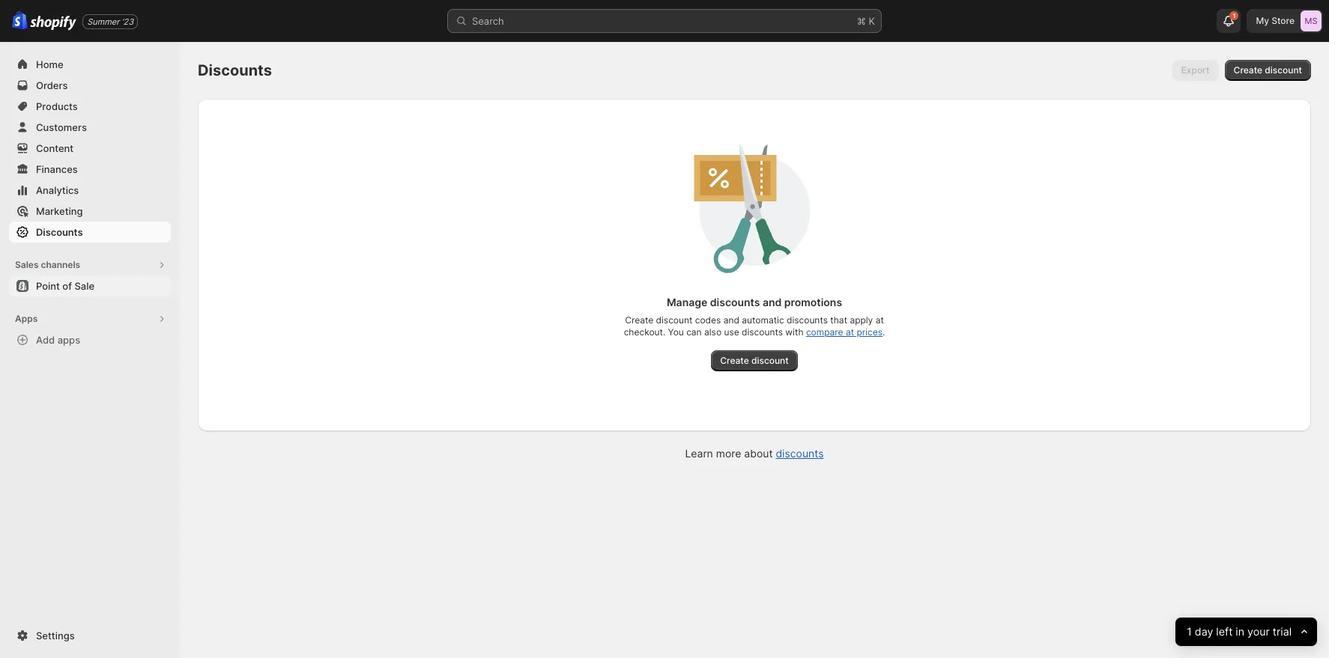 Task type: describe. For each thing, give the bounding box(es) containing it.
analytics link
[[9, 180, 171, 201]]

discounts up with
[[787, 315, 828, 326]]

learn more about discounts
[[686, 448, 824, 460]]

your
[[1248, 626, 1270, 639]]

sales channels
[[15, 259, 80, 271]]

apps
[[57, 334, 80, 346]]

my store image
[[1301, 10, 1322, 31]]

discount for rightmost create discount button
[[1266, 64, 1303, 76]]

sales
[[15, 259, 39, 271]]

with
[[786, 327, 804, 338]]

create for the left create discount button
[[721, 355, 750, 367]]

1 horizontal spatial create discount button
[[1225, 60, 1312, 81]]

discounts link
[[776, 448, 824, 460]]

⌘
[[858, 15, 867, 27]]

apps button
[[9, 309, 171, 330]]

home
[[36, 58, 63, 70]]

automatic
[[742, 315, 785, 326]]

day
[[1195, 626, 1214, 639]]

marketing
[[36, 205, 83, 217]]

home link
[[9, 54, 171, 75]]

of
[[62, 280, 72, 292]]

discount for the left create discount button
[[752, 355, 789, 367]]

summer
[[87, 16, 119, 27]]

sales channels button
[[9, 255, 171, 276]]

compare at prices link
[[807, 327, 883, 338]]

left
[[1217, 626, 1233, 639]]

sale
[[75, 280, 94, 292]]

add apps button
[[9, 330, 171, 351]]

compare at prices .
[[807, 327, 886, 338]]

prices
[[857, 327, 883, 338]]

apply
[[850, 315, 874, 326]]

point of sale link
[[9, 276, 171, 297]]

content link
[[9, 138, 171, 159]]

marketing link
[[9, 201, 171, 222]]

create discount codes and automatic discounts that apply at checkout. you can also use discounts with
[[624, 315, 884, 338]]

channels
[[41, 259, 80, 271]]

export button
[[1173, 60, 1219, 81]]

search
[[472, 15, 504, 27]]

apps
[[15, 313, 38, 325]]

discounts link
[[9, 222, 171, 243]]

k
[[869, 15, 876, 27]]

⌘ k
[[858, 15, 876, 27]]

1
[[1187, 626, 1192, 639]]

point of sale
[[36, 280, 94, 292]]

more
[[716, 448, 742, 460]]

can
[[687, 327, 702, 338]]

shopify image
[[12, 12, 28, 30]]

manage
[[667, 296, 708, 309]]

codes
[[695, 315, 721, 326]]

shopify image
[[30, 16, 77, 31]]

products link
[[9, 96, 171, 117]]

orders link
[[9, 75, 171, 96]]

checkout.
[[624, 327, 666, 338]]

compare
[[807, 327, 844, 338]]



Task type: locate. For each thing, give the bounding box(es) containing it.
0 vertical spatial at
[[876, 315, 884, 326]]

1 horizontal spatial discounts
[[198, 61, 272, 79]]

add
[[36, 334, 55, 346]]

0 horizontal spatial discounts
[[36, 226, 83, 238]]

at
[[876, 315, 884, 326], [846, 327, 855, 338]]

discount
[[1266, 64, 1303, 76], [656, 315, 693, 326], [752, 355, 789, 367]]

you
[[668, 327, 684, 338]]

at inside create discount codes and automatic discounts that apply at checkout. you can also use discounts with
[[876, 315, 884, 326]]

that
[[831, 315, 848, 326]]

create discount button down create discount codes and automatic discounts that apply at checkout. you can also use discounts with
[[712, 351, 798, 372]]

my
[[1257, 15, 1270, 26]]

1 horizontal spatial discount
[[752, 355, 789, 367]]

and up "automatic"
[[763, 296, 782, 309]]

create discount for the left create discount button
[[721, 355, 789, 367]]

0 horizontal spatial discount
[[656, 315, 693, 326]]

0 horizontal spatial at
[[846, 327, 855, 338]]

discount down with
[[752, 355, 789, 367]]

0 vertical spatial and
[[763, 296, 782, 309]]

'23
[[122, 16, 134, 27]]

also
[[705, 327, 722, 338]]

0 vertical spatial create discount button
[[1225, 60, 1312, 81]]

2 vertical spatial discount
[[752, 355, 789, 367]]

0 vertical spatial create discount
[[1234, 64, 1303, 76]]

finances
[[36, 163, 78, 175]]

1 vertical spatial and
[[724, 315, 740, 326]]

settings
[[36, 630, 75, 642]]

create up checkout.
[[625, 315, 654, 326]]

1 horizontal spatial at
[[876, 315, 884, 326]]

and
[[763, 296, 782, 309], [724, 315, 740, 326]]

and inside create discount codes and automatic discounts that apply at checkout. you can also use discounts with
[[724, 315, 740, 326]]

export
[[1182, 64, 1210, 76]]

content
[[36, 142, 74, 154]]

1 vertical spatial at
[[846, 327, 855, 338]]

analytics
[[36, 184, 79, 196]]

store
[[1272, 15, 1295, 26]]

and up use at the right
[[724, 315, 740, 326]]

1 vertical spatial create
[[625, 315, 654, 326]]

summer '23
[[87, 16, 134, 27]]

0 horizontal spatial and
[[724, 315, 740, 326]]

promotions
[[785, 296, 843, 309]]

my store
[[1257, 15, 1295, 26]]

create inside create discount codes and automatic discounts that apply at checkout. you can also use discounts with
[[625, 315, 654, 326]]

create discount button down "my"
[[1225, 60, 1312, 81]]

create for rightmost create discount button
[[1234, 64, 1263, 76]]

create discount
[[1234, 64, 1303, 76], [721, 355, 789, 367]]

1 day left in your trial button
[[1176, 618, 1318, 647]]

at up .
[[876, 315, 884, 326]]

1 vertical spatial create discount
[[721, 355, 789, 367]]

point of sale button
[[0, 276, 180, 297]]

1 vertical spatial create discount button
[[712, 351, 798, 372]]

customers link
[[9, 117, 171, 138]]

settings link
[[9, 626, 171, 647]]

0 horizontal spatial create discount button
[[712, 351, 798, 372]]

1 horizontal spatial create
[[721, 355, 750, 367]]

2 vertical spatial create
[[721, 355, 750, 367]]

customers
[[36, 121, 87, 133]]

discounts right about
[[776, 448, 824, 460]]

1 horizontal spatial create discount
[[1234, 64, 1303, 76]]

0 horizontal spatial create discount
[[721, 355, 789, 367]]

1 vertical spatial discounts
[[36, 226, 83, 238]]

at down that
[[846, 327, 855, 338]]

manage discounts and promotions
[[667, 296, 843, 309]]

discounts down "automatic"
[[742, 327, 783, 338]]

0 vertical spatial create
[[1234, 64, 1263, 76]]

add apps
[[36, 334, 80, 346]]

.
[[883, 327, 886, 338]]

create discount button
[[1225, 60, 1312, 81], [712, 351, 798, 372]]

create discount for rightmost create discount button
[[1234, 64, 1303, 76]]

create down "my"
[[1234, 64, 1263, 76]]

discount up you on the right
[[656, 315, 693, 326]]

0 horizontal spatial create
[[625, 315, 654, 326]]

discounts
[[198, 61, 272, 79], [36, 226, 83, 238]]

products
[[36, 100, 78, 112]]

discounts
[[710, 296, 761, 309], [787, 315, 828, 326], [742, 327, 783, 338], [776, 448, 824, 460]]

discount inside create discount codes and automatic discounts that apply at checkout. you can also use discounts with
[[656, 315, 693, 326]]

orders
[[36, 79, 68, 91]]

2 horizontal spatial discount
[[1266, 64, 1303, 76]]

create discount down "my"
[[1234, 64, 1303, 76]]

discounts up use at the right
[[710, 296, 761, 309]]

create
[[1234, 64, 1263, 76], [625, 315, 654, 326], [721, 355, 750, 367]]

in
[[1236, 626, 1245, 639]]

1 day left in your trial
[[1187, 626, 1292, 639]]

create discount down create discount codes and automatic discounts that apply at checkout. you can also use discounts with
[[721, 355, 789, 367]]

learn
[[686, 448, 714, 460]]

summer '23 link
[[83, 14, 138, 29]]

finances link
[[9, 159, 171, 180]]

discount down store at the right of page
[[1266, 64, 1303, 76]]

use
[[725, 327, 740, 338]]

trial
[[1273, 626, 1292, 639]]

point
[[36, 280, 60, 292]]

2 horizontal spatial create
[[1234, 64, 1263, 76]]

1 vertical spatial discount
[[656, 315, 693, 326]]

0 vertical spatial discounts
[[198, 61, 272, 79]]

0 vertical spatial discount
[[1266, 64, 1303, 76]]

about
[[745, 448, 773, 460]]

create down use at the right
[[721, 355, 750, 367]]

1 horizontal spatial and
[[763, 296, 782, 309]]



Task type: vqa. For each thing, say whether or not it's contained in the screenshot.
27th row from the top of the LIST OF REPORTS table
no



